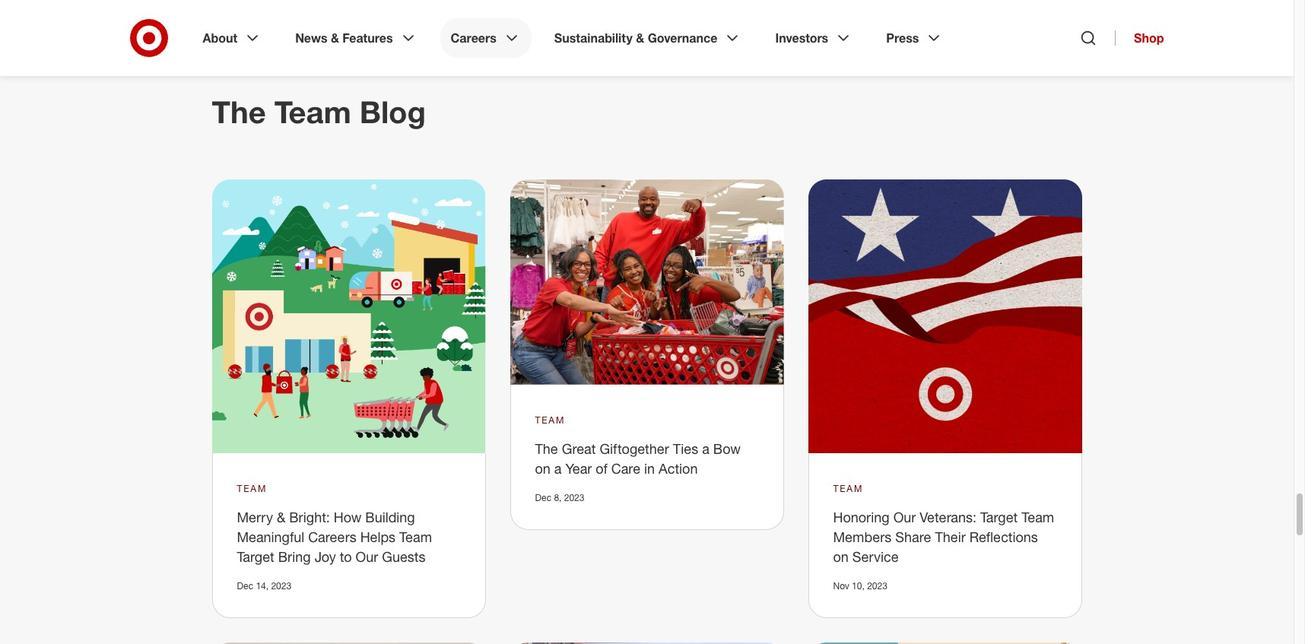 Task type: vqa. For each thing, say whether or not it's contained in the screenshot.
2nd Article link from the bottom
no



Task type: describe. For each thing, give the bounding box(es) containing it.
giftogether
[[600, 440, 669, 457]]

team down the news
[[274, 93, 351, 130]]

0 vertical spatial careers
[[451, 30, 497, 46]]

reflections
[[970, 529, 1038, 545]]

shop link
[[1115, 30, 1164, 46]]

dec 8, 2023
[[535, 492, 584, 503]]

the team blog
[[212, 93, 426, 130]]

honoring
[[833, 509, 890, 525]]

service
[[852, 548, 899, 565]]

team link for honoring
[[833, 482, 863, 496]]

features
[[343, 30, 393, 46]]

the for the team blog
[[212, 93, 266, 130]]

investors link
[[765, 18, 863, 58]]

team link for the
[[535, 414, 565, 427]]

news
[[295, 30, 327, 46]]

building
[[365, 509, 415, 525]]

14,
[[256, 580, 269, 592]]

nov 10, 2023
[[833, 580, 887, 592]]

the great giftogether ties a bow on a year of care in action
[[535, 440, 741, 477]]

honoring our veterans: target team members share their reflections on service image
[[808, 179, 1082, 453]]

share
[[895, 529, 931, 545]]

investors
[[775, 30, 828, 46]]

dec 14, 2023
[[237, 580, 291, 592]]

& for sustainability
[[636, 30, 644, 46]]

year
[[565, 460, 592, 477]]

sustainability & governance link
[[544, 18, 753, 58]]

careers link
[[440, 18, 531, 58]]

news & features
[[295, 30, 393, 46]]

press
[[886, 30, 919, 46]]

action
[[659, 460, 698, 477]]

team inside the honoring our veterans: target team members share their reflections on service
[[1022, 509, 1054, 525]]

2023 for of
[[564, 492, 584, 503]]

news & features link
[[285, 18, 428, 58]]

shop
[[1134, 30, 1164, 46]]

the great giftogether ties a bow on a year of care in action link
[[535, 440, 741, 477]]

careers inside merry & bright: how building meaningful careers helps team target bring joy to our guests
[[308, 529, 356, 545]]

8,
[[554, 492, 562, 503]]

merry & bright: how building meaningful careers helps team target bring joy to our guests image
[[212, 179, 486, 453]]

meaningful
[[237, 529, 304, 545]]

our inside the honoring our veterans: target team members share their reflections on service
[[893, 509, 916, 525]]



Task type: locate. For each thing, give the bounding box(es) containing it.
1 vertical spatial the
[[535, 440, 558, 457]]

1 horizontal spatial a
[[702, 440, 709, 457]]

1 horizontal spatial target
[[980, 509, 1018, 525]]

nov
[[833, 580, 849, 592]]

bow
[[713, 440, 741, 457]]

press link
[[876, 18, 954, 58]]

members
[[833, 529, 892, 545]]

0 horizontal spatial target
[[237, 548, 274, 565]]

our inside merry & bright: how building meaningful careers helps team target bring joy to our guests
[[356, 548, 378, 565]]

1 vertical spatial careers
[[308, 529, 356, 545]]

team
[[274, 93, 351, 130], [535, 414, 565, 426], [237, 483, 267, 494], [833, 483, 863, 494], [1022, 509, 1054, 525], [399, 529, 432, 545]]

& for news
[[331, 30, 339, 46]]

the great giftogether ties a bow on a year of care in action image
[[510, 179, 784, 385]]

dec for merry & bright: how building meaningful careers helps team target bring joy to our guests
[[237, 580, 253, 592]]

great
[[562, 440, 596, 457]]

helps
[[360, 529, 396, 545]]

&
[[331, 30, 339, 46], [636, 30, 644, 46], [277, 509, 285, 525]]

their
[[935, 529, 966, 545]]

0 vertical spatial our
[[893, 509, 916, 525]]

1 horizontal spatial the
[[535, 440, 558, 457]]

how
[[334, 509, 362, 525]]

target
[[980, 509, 1018, 525], [237, 548, 274, 565]]

bright:
[[289, 509, 330, 525]]

on inside the honoring our veterans: target team members share their reflections on service
[[833, 548, 849, 565]]

team link
[[535, 414, 565, 427], [237, 482, 267, 496], [833, 482, 863, 496]]

2023 for target
[[271, 580, 291, 592]]

1 horizontal spatial team link
[[535, 414, 565, 427]]

a
[[702, 440, 709, 457], [554, 460, 562, 477]]

0 horizontal spatial &
[[277, 509, 285, 525]]

2 horizontal spatial team link
[[833, 482, 863, 496]]

team up "merry"
[[237, 483, 267, 494]]

1 vertical spatial target
[[237, 548, 274, 565]]

1 horizontal spatial careers
[[451, 30, 497, 46]]

team link for merry
[[237, 482, 267, 496]]

team link up the "great"
[[535, 414, 565, 427]]

2 horizontal spatial &
[[636, 30, 644, 46]]

target up reflections
[[980, 509, 1018, 525]]

0 horizontal spatial on
[[535, 460, 551, 477]]

team link up "merry"
[[237, 482, 267, 496]]

0 horizontal spatial team link
[[237, 482, 267, 496]]

the
[[212, 93, 266, 130], [535, 440, 558, 457]]

joy
[[315, 548, 336, 565]]

0 horizontal spatial careers
[[308, 529, 356, 545]]

ties
[[673, 440, 698, 457]]

honoring our veterans: target team members share their reflections on service
[[833, 509, 1054, 565]]

0 horizontal spatial a
[[554, 460, 562, 477]]

dec
[[535, 492, 551, 503], [237, 580, 253, 592]]

careers
[[451, 30, 497, 46], [308, 529, 356, 545]]

2023
[[564, 492, 584, 503], [271, 580, 291, 592], [867, 580, 887, 592]]

1 horizontal spatial &
[[331, 30, 339, 46]]

2023 for on
[[867, 580, 887, 592]]

about
[[203, 30, 237, 46]]

1 vertical spatial on
[[833, 548, 849, 565]]

2023 right 10,
[[867, 580, 887, 592]]

1 horizontal spatial our
[[893, 509, 916, 525]]

bring
[[278, 548, 311, 565]]

dec for the great giftogether ties a bow on a year of care in action
[[535, 492, 551, 503]]

the left the "great"
[[535, 440, 558, 457]]

sustainability
[[554, 30, 633, 46]]

& for merry
[[277, 509, 285, 525]]

to
[[340, 548, 352, 565]]

& right the news
[[331, 30, 339, 46]]

1 vertical spatial dec
[[237, 580, 253, 592]]

our up share
[[893, 509, 916, 525]]

merry & bright: how building meaningful careers helps team target bring joy to our guests
[[237, 509, 432, 565]]

target down meaningful
[[237, 548, 274, 565]]

veterans:
[[920, 509, 977, 525]]

0 vertical spatial the
[[212, 93, 266, 130]]

honoring our veterans: target team members share their reflections on service link
[[833, 509, 1054, 565]]

10,
[[852, 580, 865, 592]]

team inside merry & bright: how building meaningful careers helps team target bring joy to our guests
[[399, 529, 432, 545]]

0 horizontal spatial 2023
[[271, 580, 291, 592]]

care
[[611, 460, 640, 477]]

0 vertical spatial a
[[702, 440, 709, 457]]

1 vertical spatial our
[[356, 548, 378, 565]]

on up dec 8, 2023 on the left bottom of the page
[[535, 460, 551, 477]]

& up meaningful
[[277, 509, 285, 525]]

0 horizontal spatial the
[[212, 93, 266, 130]]

team up the "great"
[[535, 414, 565, 426]]

merry & bright: how building meaningful careers helps team target bring joy to our guests link
[[237, 509, 432, 565]]

1 horizontal spatial dec
[[535, 492, 551, 503]]

guests
[[382, 548, 426, 565]]

about link
[[192, 18, 272, 58]]

team up reflections
[[1022, 509, 1054, 525]]

0 vertical spatial on
[[535, 460, 551, 477]]

0 horizontal spatial dec
[[237, 580, 253, 592]]

1 vertical spatial a
[[554, 460, 562, 477]]

2 horizontal spatial 2023
[[867, 580, 887, 592]]

1 horizontal spatial 2023
[[564, 492, 584, 503]]

our right to
[[356, 548, 378, 565]]

team up guests on the bottom
[[399, 529, 432, 545]]

of
[[596, 460, 608, 477]]

sustainability & governance
[[554, 30, 718, 46]]

team up honoring
[[833, 483, 863, 494]]

the down about link at the left top of the page
[[212, 93, 266, 130]]

in
[[644, 460, 655, 477]]

the inside the great giftogether ties a bow on a year of care in action
[[535, 440, 558, 457]]

merry
[[237, 509, 273, 525]]

a left year
[[554, 460, 562, 477]]

2023 right the 14,
[[271, 580, 291, 592]]

0 horizontal spatial our
[[356, 548, 378, 565]]

& inside merry & bright: how building meaningful careers helps team target bring joy to our guests
[[277, 509, 285, 525]]

a right ties at the right bottom
[[702, 440, 709, 457]]

target inside merry & bright: how building meaningful careers helps team target bring joy to our guests
[[237, 548, 274, 565]]

team link up honoring
[[833, 482, 863, 496]]

target inside the honoring our veterans: target team members share their reflections on service
[[980, 509, 1018, 525]]

blog
[[360, 93, 426, 130]]

the for the great giftogether ties a bow on a year of care in action
[[535, 440, 558, 457]]

dec left the 14,
[[237, 580, 253, 592]]

dec left 8,
[[535, 492, 551, 503]]

on
[[535, 460, 551, 477], [833, 548, 849, 565]]

on down members
[[833, 548, 849, 565]]

1 horizontal spatial on
[[833, 548, 849, 565]]

& left governance
[[636, 30, 644, 46]]

0 vertical spatial target
[[980, 509, 1018, 525]]

2023 right 8,
[[564, 492, 584, 503]]

0 vertical spatial dec
[[535, 492, 551, 503]]

on inside the great giftogether ties a bow on a year of care in action
[[535, 460, 551, 477]]

governance
[[648, 30, 718, 46]]

our
[[893, 509, 916, 525], [356, 548, 378, 565]]



